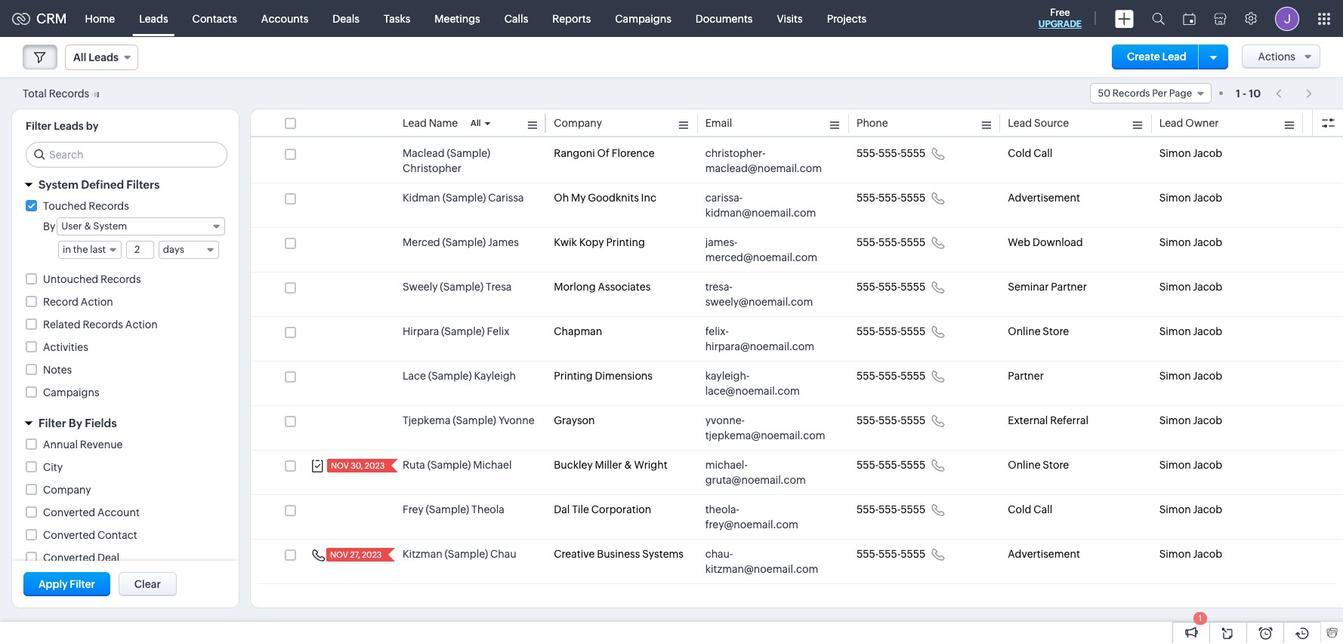 Task type: locate. For each thing, give the bounding box(es) containing it.
calls
[[504, 12, 528, 25]]

2023 right 30,
[[365, 462, 385, 471]]

1 vertical spatial converted
[[43, 530, 95, 542]]

advertisement for chau- kitzman@noemail.com
[[1008, 548, 1080, 560]]

(sample) inside maclead (sample) christopher
[[447, 147, 490, 159]]

create lead
[[1127, 51, 1186, 63]]

lace (sample) kayleigh link
[[403, 369, 516, 384]]

1 vertical spatial filter
[[39, 417, 66, 430]]

1 555-555-5555 from the top
[[857, 147, 926, 159]]

(sample) for chau
[[444, 548, 488, 560]]

9 simon jacob from the top
[[1159, 504, 1222, 516]]

5 5555 from the top
[[901, 326, 926, 338]]

1 vertical spatial nov
[[330, 551, 348, 560]]

lead left source
[[1008, 117, 1032, 129]]

nov for kitzman
[[330, 551, 348, 560]]

records down defined
[[89, 200, 129, 212]]

user & system
[[61, 221, 127, 232]]

frey@noemail.com
[[705, 519, 798, 531]]

0 vertical spatial leads
[[139, 12, 168, 25]]

owner
[[1185, 117, 1219, 129]]

(sample) right lace
[[428, 370, 472, 382]]

7 555-555-5555 from the top
[[857, 415, 926, 427]]

campaigns right reports 'link'
[[615, 12, 671, 25]]

morlong
[[554, 281, 596, 293]]

campaigns down notes
[[43, 387, 99, 399]]

city
[[43, 462, 63, 474]]

2 vertical spatial filter
[[70, 579, 95, 591]]

1 vertical spatial &
[[624, 459, 632, 471]]

2 vertical spatial converted
[[43, 552, 95, 564]]

0 vertical spatial company
[[554, 117, 602, 129]]

1 call from the top
[[1034, 147, 1052, 159]]

filter inside dropdown button
[[39, 417, 66, 430]]

apply
[[39, 579, 68, 591]]

converted account
[[43, 507, 140, 519]]

tresa- sweely@noemail.com
[[705, 281, 813, 308]]

& right the user at the left top of the page
[[84, 221, 91, 232]]

(sample) left tresa at top
[[440, 281, 484, 293]]

0 horizontal spatial printing
[[554, 370, 593, 382]]

3 simon jacob from the top
[[1159, 236, 1222, 249]]

2 simon from the top
[[1159, 192, 1191, 204]]

filter for filter leads by
[[26, 120, 51, 132]]

company up the rangoni at the top of page
[[554, 117, 602, 129]]

9 555-555-5555 from the top
[[857, 504, 926, 516]]

jacob for carissa- kidman@noemail.com
[[1193, 192, 1222, 204]]

2023 for kitzman (sample) chau
[[362, 551, 382, 560]]

10 5555 from the top
[[901, 548, 926, 560]]

(sample) down maclead (sample) christopher 'link'
[[442, 192, 486, 204]]

in the last
[[63, 244, 106, 255]]

michael
[[473, 459, 512, 471]]

(sample) for christopher
[[447, 147, 490, 159]]

related records action
[[43, 319, 158, 331]]

christopher- maclead@noemail.com
[[705, 147, 822, 174]]

2 online store from the top
[[1008, 459, 1069, 471]]

jacob for james- merced@noemail.com
[[1193, 236, 1222, 249]]

2023 for ruta (sample) michael
[[365, 462, 385, 471]]

external
[[1008, 415, 1048, 427]]

7 5555 from the top
[[901, 415, 926, 427]]

advertisement
[[1008, 192, 1080, 204], [1008, 548, 1080, 560]]

leads up loading icon
[[89, 51, 118, 63]]

2 call from the top
[[1034, 504, 1052, 516]]

7 jacob from the top
[[1193, 415, 1222, 427]]

online store
[[1008, 326, 1069, 338], [1008, 459, 1069, 471]]

7 simon from the top
[[1159, 415, 1191, 427]]

row group
[[251, 139, 1343, 585]]

2 555-555-5555 from the top
[[857, 192, 926, 204]]

1 horizontal spatial 1
[[1236, 87, 1240, 99]]

theola- frey@noemail.com link
[[705, 502, 826, 533]]

0 vertical spatial cold call
[[1008, 147, 1052, 159]]

1 cold call from the top
[[1008, 147, 1052, 159]]

cold call
[[1008, 147, 1052, 159], [1008, 504, 1052, 516]]

merced
[[403, 236, 440, 249]]

9 simon from the top
[[1159, 504, 1191, 516]]

6 555-555-5555 from the top
[[857, 370, 926, 382]]

& right miller on the bottom left of the page
[[624, 459, 632, 471]]

0 vertical spatial converted
[[43, 507, 95, 519]]

online store for michael- gruta@noemail.com
[[1008, 459, 1069, 471]]

1 vertical spatial 2023
[[362, 551, 382, 560]]

2 online from the top
[[1008, 459, 1041, 471]]

0 vertical spatial action
[[81, 296, 113, 308]]

5 555-555-5555 from the top
[[857, 326, 926, 338]]

9 5555 from the top
[[901, 504, 926, 516]]

converted up apply filter button in the left bottom of the page
[[43, 552, 95, 564]]

filter down total
[[26, 120, 51, 132]]

0 horizontal spatial partner
[[1008, 370, 1044, 382]]

All Leads field
[[65, 45, 138, 70]]

1 vertical spatial store
[[1043, 459, 1069, 471]]

call for theola- frey@noemail.com
[[1034, 504, 1052, 516]]

2 advertisement from the top
[[1008, 548, 1080, 560]]

(sample) down name
[[447, 147, 490, 159]]

0 vertical spatial &
[[84, 221, 91, 232]]

0 vertical spatial by
[[43, 221, 55, 233]]

555-555-5555 for carissa- kidman@noemail.com
[[857, 192, 926, 204]]

6 5555 from the top
[[901, 370, 926, 382]]

2023 right 27,
[[362, 551, 382, 560]]

3 5555 from the top
[[901, 236, 926, 249]]

1 vertical spatial all
[[471, 119, 481, 128]]

& inside field
[[84, 221, 91, 232]]

printing right 'kopy'
[[606, 236, 645, 249]]

8 5555 from the top
[[901, 459, 926, 471]]

records down record action on the left top of the page
[[83, 319, 123, 331]]

leads inside field
[[89, 51, 118, 63]]

2 5555 from the top
[[901, 192, 926, 204]]

online down seminar
[[1008, 326, 1041, 338]]

simon for kayleigh- lace@noemail.com
[[1159, 370, 1191, 382]]

6 simon from the top
[[1159, 370, 1191, 382]]

leads left by
[[54, 120, 84, 132]]

0 vertical spatial 1
[[1236, 87, 1240, 99]]

chapman
[[554, 326, 602, 338]]

1 for 1
[[1199, 614, 1202, 623]]

converted up the converted deal at the bottom of the page
[[43, 530, 95, 542]]

leads right home link
[[139, 12, 168, 25]]

2 converted from the top
[[43, 530, 95, 542]]

christopher- maclead@noemail.com link
[[705, 146, 826, 176]]

10 simon from the top
[[1159, 548, 1191, 560]]

1 simon from the top
[[1159, 147, 1191, 159]]

record
[[43, 296, 79, 308]]

records inside field
[[1112, 88, 1150, 99]]

5 simon jacob from the top
[[1159, 326, 1222, 338]]

lead left owner
[[1159, 117, 1183, 129]]

action down untouched records
[[125, 319, 158, 331]]

1 vertical spatial cold call
[[1008, 504, 1052, 516]]

2 jacob from the top
[[1193, 192, 1222, 204]]

partner up external
[[1008, 370, 1044, 382]]

morlong associates
[[554, 281, 651, 293]]

555-555-5555 for christopher- maclead@noemail.com
[[857, 147, 926, 159]]

records right 50
[[1112, 88, 1150, 99]]

rangoni
[[554, 147, 595, 159]]

cold call for theola- frey@noemail.com
[[1008, 504, 1052, 516]]

simon jacob for felix- hirpara@noemail.com
[[1159, 326, 1222, 338]]

loading image
[[91, 92, 99, 97]]

touched
[[43, 200, 86, 212]]

all right name
[[471, 119, 481, 128]]

0 vertical spatial all
[[73, 51, 86, 63]]

1 horizontal spatial by
[[69, 417, 82, 430]]

3 jacob from the top
[[1193, 236, 1222, 249]]

4 555-555-5555 from the top
[[857, 281, 926, 293]]

simon for carissa- kidman@noemail.com
[[1159, 192, 1191, 204]]

converted for converted account
[[43, 507, 95, 519]]

records left loading icon
[[49, 87, 89, 99]]

calendar image
[[1183, 12, 1196, 25]]

actions
[[1258, 51, 1295, 63]]

hirpara@noemail.com
[[705, 341, 814, 353]]

0 vertical spatial filter
[[26, 120, 51, 132]]

(sample) left yvonne
[[453, 415, 496, 427]]

theola
[[471, 504, 504, 516]]

filter up annual at the bottom left
[[39, 417, 66, 430]]

(sample) right the frey
[[426, 504, 469, 516]]

3 converted from the top
[[43, 552, 95, 564]]

records down last
[[100, 273, 141, 286]]

555-555-5555 for yvonne- tjepkema@noemail.com
[[857, 415, 926, 427]]

0 vertical spatial campaigns
[[615, 12, 671, 25]]

system up last
[[93, 221, 127, 232]]

3 simon from the top
[[1159, 236, 1191, 249]]

partner right seminar
[[1051, 281, 1087, 293]]

0 vertical spatial system
[[39, 178, 79, 191]]

1 horizontal spatial all
[[471, 119, 481, 128]]

1 advertisement from the top
[[1008, 192, 1080, 204]]

1 vertical spatial 1
[[1199, 614, 1202, 623]]

555-555-5555 for felix- hirpara@noemail.com
[[857, 326, 926, 338]]

1
[[1236, 87, 1240, 99], [1199, 614, 1202, 623]]

2 simon jacob from the top
[[1159, 192, 1222, 204]]

calls link
[[492, 0, 540, 37]]

1 jacob from the top
[[1193, 147, 1222, 159]]

1 horizontal spatial company
[[554, 117, 602, 129]]

nov 27, 2023
[[330, 551, 382, 560]]

in the last field
[[58, 241, 122, 259]]

projects
[[827, 12, 867, 25]]

records
[[49, 87, 89, 99], [1112, 88, 1150, 99], [89, 200, 129, 212], [100, 273, 141, 286], [83, 319, 123, 331]]

online down external
[[1008, 459, 1041, 471]]

deal
[[97, 552, 119, 564]]

1 vertical spatial printing
[[554, 370, 593, 382]]

call
[[1034, 147, 1052, 159], [1034, 504, 1052, 516]]

10 jacob from the top
[[1193, 548, 1222, 560]]

carissa- kidman@noemail.com
[[705, 192, 816, 219]]

1 horizontal spatial campaigns
[[615, 12, 671, 25]]

deals
[[333, 12, 359, 25]]

7 simon jacob from the top
[[1159, 415, 1222, 427]]

0 vertical spatial online store
[[1008, 326, 1069, 338]]

1 vertical spatial partner
[[1008, 370, 1044, 382]]

simon for christopher- maclead@noemail.com
[[1159, 147, 1191, 159]]

tresa-
[[705, 281, 733, 293]]

tresa
[[486, 281, 512, 293]]

0 vertical spatial advertisement
[[1008, 192, 1080, 204]]

6 jacob from the top
[[1193, 370, 1222, 382]]

james- merced@noemail.com link
[[705, 235, 826, 265]]

27,
[[350, 551, 360, 560]]

online for michael- gruta@noemail.com
[[1008, 459, 1041, 471]]

50 Records Per Page field
[[1090, 83, 1212, 103]]

1 vertical spatial call
[[1034, 504, 1052, 516]]

5555 for james- merced@noemail.com
[[901, 236, 926, 249]]

2 store from the top
[[1043, 459, 1069, 471]]

(sample) left chau
[[444, 548, 488, 560]]

visits
[[777, 12, 803, 25]]

ruta (sample) michael link
[[403, 458, 512, 473]]

1 vertical spatial leads
[[89, 51, 118, 63]]

0 horizontal spatial all
[[73, 51, 86, 63]]

converted contact
[[43, 530, 137, 542]]

(sample) for james
[[442, 236, 486, 249]]

(sample) right the 'ruta' at the bottom
[[427, 459, 471, 471]]

1 vertical spatial cold
[[1008, 504, 1031, 516]]

8 simon from the top
[[1159, 459, 1191, 471]]

4 simon jacob from the top
[[1159, 281, 1222, 293]]

0 horizontal spatial leads
[[54, 120, 84, 132]]

1 online from the top
[[1008, 326, 1041, 338]]

8 555-555-5555 from the top
[[857, 459, 926, 471]]

2 cold from the top
[[1008, 504, 1031, 516]]

by left the user at the left top of the page
[[43, 221, 55, 233]]

1 vertical spatial online store
[[1008, 459, 1069, 471]]

1 vertical spatial online
[[1008, 459, 1041, 471]]

1 vertical spatial system
[[93, 221, 127, 232]]

converted up converted contact
[[43, 507, 95, 519]]

1 horizontal spatial system
[[93, 221, 127, 232]]

1 cold from the top
[[1008, 147, 1031, 159]]

0 horizontal spatial by
[[43, 221, 55, 233]]

0 horizontal spatial company
[[43, 484, 91, 496]]

1 vertical spatial action
[[125, 319, 158, 331]]

0 horizontal spatial action
[[81, 296, 113, 308]]

company down city at the left of the page
[[43, 484, 91, 496]]

cold
[[1008, 147, 1031, 159], [1008, 504, 1031, 516]]

maclead (sample) christopher link
[[403, 146, 539, 176]]

0 vertical spatial printing
[[606, 236, 645, 249]]

jacob for yvonne- tjepkema@noemail.com
[[1193, 415, 1222, 427]]

source
[[1034, 117, 1069, 129]]

all up "total records"
[[73, 51, 86, 63]]

5555 for michael- gruta@noemail.com
[[901, 459, 926, 471]]

filter by fields
[[39, 417, 117, 430]]

carissa
[[488, 192, 524, 204]]

by up annual revenue
[[69, 417, 82, 430]]

fields
[[85, 417, 117, 430]]

(sample) for michael
[[427, 459, 471, 471]]

lead source
[[1008, 117, 1069, 129]]

lead left name
[[403, 117, 427, 129]]

jacob
[[1193, 147, 1222, 159], [1193, 192, 1222, 204], [1193, 236, 1222, 249], [1193, 281, 1222, 293], [1193, 326, 1222, 338], [1193, 370, 1222, 382], [1193, 415, 1222, 427], [1193, 459, 1222, 471], [1193, 504, 1222, 516], [1193, 548, 1222, 560]]

simon jacob for carissa- kidman@noemail.com
[[1159, 192, 1222, 204]]

store down "external referral"
[[1043, 459, 1069, 471]]

0 horizontal spatial campaigns
[[43, 387, 99, 399]]

printing up grayson
[[554, 370, 593, 382]]

nov 30, 2023 link
[[327, 459, 386, 473]]

1 simon jacob from the top
[[1159, 147, 1222, 159]]

contacts link
[[180, 0, 249, 37]]

chau- kitzman@noemail.com
[[705, 548, 818, 576]]

create menu element
[[1106, 0, 1143, 37]]

system
[[39, 178, 79, 191], [93, 221, 127, 232]]

felix
[[487, 326, 510, 338]]

cold for theola- frey@noemail.com
[[1008, 504, 1031, 516]]

1 vertical spatial by
[[69, 417, 82, 430]]

business
[[597, 548, 640, 560]]

9 jacob from the top
[[1193, 504, 1222, 516]]

0 vertical spatial nov
[[331, 462, 349, 471]]

1 5555 from the top
[[901, 147, 926, 159]]

system up touched
[[39, 178, 79, 191]]

0 horizontal spatial 1
[[1199, 614, 1202, 623]]

lead right create on the top
[[1162, 51, 1186, 63]]

5 simon from the top
[[1159, 326, 1191, 338]]

action
[[81, 296, 113, 308], [125, 319, 158, 331]]

8 simon jacob from the top
[[1159, 459, 1222, 471]]

profile element
[[1266, 0, 1308, 37]]

5555 for kayleigh- lace@noemail.com
[[901, 370, 926, 382]]

jacob for felix- hirpara@noemail.com
[[1193, 326, 1222, 338]]

simon jacob for yvonne- tjepkema@noemail.com
[[1159, 415, 1222, 427]]

0 vertical spatial partner
[[1051, 281, 1087, 293]]

2 horizontal spatial leads
[[139, 12, 168, 25]]

nov left 30,
[[331, 462, 349, 471]]

cold for christopher- maclead@noemail.com
[[1008, 147, 1031, 159]]

6 simon jacob from the top
[[1159, 370, 1222, 382]]

online store down "external referral"
[[1008, 459, 1069, 471]]

jacob for chau- kitzman@noemail.com
[[1193, 548, 1222, 560]]

untouched records
[[43, 273, 141, 286]]

8 jacob from the top
[[1193, 459, 1222, 471]]

navigation
[[1268, 82, 1320, 104]]

10 555-555-5555 from the top
[[857, 548, 926, 560]]

0 horizontal spatial system
[[39, 178, 79, 191]]

1 vertical spatial campaigns
[[43, 387, 99, 399]]

jacob for michael- gruta@noemail.com
[[1193, 459, 1222, 471]]

None text field
[[127, 242, 153, 258]]

related
[[43, 319, 81, 331]]

0 vertical spatial 2023
[[365, 462, 385, 471]]

associates
[[598, 281, 651, 293]]

row group containing maclead (sample) christopher
[[251, 139, 1343, 585]]

felix-
[[705, 326, 729, 338]]

555-555-5555 for chau- kitzman@noemail.com
[[857, 548, 926, 560]]

5555 for felix- hirpara@noemail.com
[[901, 326, 926, 338]]

1 vertical spatial advertisement
[[1008, 548, 1080, 560]]

(sample) left felix
[[441, 326, 485, 338]]

online store for felix- hirpara@noemail.com
[[1008, 326, 1069, 338]]

store down seminar partner
[[1043, 326, 1069, 338]]

action up related records action on the left of page
[[81, 296, 113, 308]]

system inside dropdown button
[[39, 178, 79, 191]]

5555 for yvonne- tjepkema@noemail.com
[[901, 415, 926, 427]]

jacob for kayleigh- lace@noemail.com
[[1193, 370, 1222, 382]]

0 vertical spatial cold
[[1008, 147, 1031, 159]]

(sample) for carissa
[[442, 192, 486, 204]]

1 online store from the top
[[1008, 326, 1069, 338]]

frey
[[403, 504, 424, 516]]

1 horizontal spatial leads
[[89, 51, 118, 63]]

miller
[[595, 459, 622, 471]]

3 555-555-5555 from the top
[[857, 236, 926, 249]]

simon jacob for chau- kitzman@noemail.com
[[1159, 548, 1222, 560]]

2 vertical spatial leads
[[54, 120, 84, 132]]

online store down seminar partner
[[1008, 326, 1069, 338]]

5 jacob from the top
[[1193, 326, 1222, 338]]

last
[[90, 244, 106, 255]]

in
[[63, 244, 71, 255]]

filter down the converted deal at the bottom of the page
[[70, 579, 95, 591]]

company
[[554, 117, 602, 129], [43, 484, 91, 496]]

all
[[73, 51, 86, 63], [471, 119, 481, 128]]

nov left 27,
[[330, 551, 348, 560]]

(sample) for felix
[[441, 326, 485, 338]]

2 cold call from the top
[[1008, 504, 1052, 516]]

0 vertical spatial online
[[1008, 326, 1041, 338]]

1 converted from the top
[[43, 507, 95, 519]]

grayson
[[554, 415, 595, 427]]

0 horizontal spatial &
[[84, 221, 91, 232]]

lace@noemail.com
[[705, 385, 800, 397]]

per
[[1152, 88, 1167, 99]]

1 store from the top
[[1043, 326, 1069, 338]]

4 simon from the top
[[1159, 281, 1191, 293]]

10 simon jacob from the top
[[1159, 548, 1222, 560]]

0 vertical spatial store
[[1043, 326, 1069, 338]]

all inside field
[[73, 51, 86, 63]]

1 horizontal spatial printing
[[606, 236, 645, 249]]

4 jacob from the top
[[1193, 281, 1222, 293]]

0 vertical spatial call
[[1034, 147, 1052, 159]]

4 5555 from the top
[[901, 281, 926, 293]]

james- merced@noemail.com
[[705, 236, 817, 264]]

nov for ruta
[[331, 462, 349, 471]]

leads link
[[127, 0, 180, 37]]

5555 for tresa- sweely@noemail.com
[[901, 281, 926, 293]]

(sample) left james
[[442, 236, 486, 249]]

frey (sample) theola
[[403, 504, 504, 516]]



Task type: vqa. For each thing, say whether or not it's contained in the screenshot.
business card
no



Task type: describe. For each thing, give the bounding box(es) containing it.
simon for james- merced@noemail.com
[[1159, 236, 1191, 249]]

merced@noemail.com
[[705, 252, 817, 264]]

yvonne- tjepkema@noemail.com link
[[705, 413, 826, 443]]

chau-
[[705, 548, 733, 560]]

ruta (sample) michael
[[403, 459, 512, 471]]

lead for lead source
[[1008, 117, 1032, 129]]

all for all
[[471, 119, 481, 128]]

crm link
[[12, 11, 67, 26]]

all for all leads
[[73, 51, 86, 63]]

simon jacob for christopher- maclead@noemail.com
[[1159, 147, 1222, 159]]

kwik kopy printing
[[554, 236, 645, 249]]

555-555-5555 for michael- gruta@noemail.com
[[857, 459, 926, 471]]

meetings
[[435, 12, 480, 25]]

filter inside button
[[70, 579, 95, 591]]

simon jacob for kayleigh- lace@noemail.com
[[1159, 370, 1222, 382]]

tresa- sweely@noemail.com link
[[705, 279, 826, 310]]

the
[[73, 244, 88, 255]]

call for christopher- maclead@noemail.com
[[1034, 147, 1052, 159]]

555-555-5555 for tresa- sweely@noemail.com
[[857, 281, 926, 293]]

upgrade
[[1038, 19, 1082, 29]]

simon jacob for theola- frey@noemail.com
[[1159, 504, 1222, 516]]

simon for yvonne- tjepkema@noemail.com
[[1159, 415, 1191, 427]]

printing dimensions
[[554, 370, 653, 382]]

chau- kitzman@noemail.com link
[[705, 547, 826, 577]]

1 - 10
[[1236, 87, 1261, 99]]

buckley miller & wright
[[554, 459, 667, 471]]

converted for converted contact
[[43, 530, 95, 542]]

records for touched
[[89, 200, 129, 212]]

contact
[[97, 530, 137, 542]]

jacob for christopher- maclead@noemail.com
[[1193, 147, 1222, 159]]

tjepkema (sample) yvonne
[[403, 415, 535, 427]]

free
[[1050, 7, 1070, 18]]

online for felix- hirpara@noemail.com
[[1008, 326, 1041, 338]]

5555 for theola- frey@noemail.com
[[901, 504, 926, 516]]

yvonne- tjepkema@noemail.com
[[705, 415, 825, 442]]

defined
[[81, 178, 124, 191]]

free upgrade
[[1038, 7, 1082, 29]]

referral
[[1050, 415, 1089, 427]]

lead for lead name
[[403, 117, 427, 129]]

lead for lead owner
[[1159, 117, 1183, 129]]

create menu image
[[1115, 9, 1134, 28]]

clear
[[134, 579, 161, 591]]

all leads
[[73, 51, 118, 63]]

by inside dropdown button
[[69, 417, 82, 430]]

kayleigh-
[[705, 370, 750, 382]]

ruta
[[403, 459, 425, 471]]

kitzman@noemail.com
[[705, 564, 818, 576]]

search image
[[1152, 12, 1165, 25]]

records for related
[[83, 319, 123, 331]]

(sample) for yvonne
[[453, 415, 496, 427]]

kayleigh
[[474, 370, 516, 382]]

profile image
[[1275, 6, 1299, 31]]

james-
[[705, 236, 738, 249]]

simon for chau- kitzman@noemail.com
[[1159, 548, 1191, 560]]

1 horizontal spatial action
[[125, 319, 158, 331]]

records for 50
[[1112, 88, 1150, 99]]

nov 30, 2023
[[331, 462, 385, 471]]

florence
[[612, 147, 655, 159]]

(sample) for theola
[[426, 504, 469, 516]]

5555 for christopher- maclead@noemail.com
[[901, 147, 926, 159]]

lead inside button
[[1162, 51, 1186, 63]]

555-555-5555 for theola- frey@noemail.com
[[857, 504, 926, 516]]

converted deal
[[43, 552, 119, 564]]

simon for michael- gruta@noemail.com
[[1159, 459, 1191, 471]]

5555 for carissa- kidman@noemail.com
[[901, 192, 926, 204]]

simon jacob for tresa- sweely@noemail.com
[[1159, 281, 1222, 293]]

annual revenue
[[43, 439, 123, 451]]

store for felix- hirpara@noemail.com
[[1043, 326, 1069, 338]]

days
[[163, 244, 184, 255]]

corporation
[[591, 504, 651, 516]]

advertisement for carissa- kidman@noemail.com
[[1008, 192, 1080, 204]]

lead owner
[[1159, 117, 1219, 129]]

(sample) for tresa
[[440, 281, 484, 293]]

inc
[[641, 192, 656, 204]]

felix- hirpara@noemail.com
[[705, 326, 814, 353]]

1 for 1 - 10
[[1236, 87, 1240, 99]]

Search text field
[[26, 143, 227, 167]]

simon jacob for james- merced@noemail.com
[[1159, 236, 1222, 249]]

50 records per page
[[1098, 88, 1192, 99]]

search element
[[1143, 0, 1174, 37]]

reports link
[[540, 0, 603, 37]]

accounts
[[261, 12, 308, 25]]

sweely (sample) tresa link
[[403, 279, 512, 295]]

theola- frey@noemail.com
[[705, 504, 798, 531]]

chau
[[490, 548, 516, 560]]

5555 for chau- kitzman@noemail.com
[[901, 548, 926, 560]]

User & System field
[[57, 218, 225, 236]]

maclead@noemail.com
[[705, 162, 822, 174]]

jacob for tresa- sweely@noemail.com
[[1193, 281, 1222, 293]]

kidman
[[403, 192, 440, 204]]

lead name
[[403, 117, 458, 129]]

jacob for theola- frey@noemail.com
[[1193, 504, 1222, 516]]

store for michael- gruta@noemail.com
[[1043, 459, 1069, 471]]

simon for felix- hirpara@noemail.com
[[1159, 326, 1191, 338]]

home
[[85, 12, 115, 25]]

james
[[488, 236, 519, 249]]

records for total
[[49, 87, 89, 99]]

system inside field
[[93, 221, 127, 232]]

logo image
[[12, 12, 30, 25]]

sweely
[[403, 281, 438, 293]]

leads for filter leads by
[[54, 120, 84, 132]]

filter for filter by fields
[[39, 417, 66, 430]]

555-555-5555 for kayleigh- lace@noemail.com
[[857, 370, 926, 382]]

converted for converted deal
[[43, 552, 95, 564]]

hirpara (sample) felix
[[403, 326, 510, 338]]

contacts
[[192, 12, 237, 25]]

seminar partner
[[1008, 281, 1087, 293]]

simon for theola- frey@noemail.com
[[1159, 504, 1191, 516]]

rangoni of florence
[[554, 147, 655, 159]]

record action
[[43, 296, 113, 308]]

1 vertical spatial company
[[43, 484, 91, 496]]

kitzman
[[403, 548, 442, 560]]

merced (sample) james link
[[403, 235, 519, 250]]

days field
[[158, 241, 219, 259]]

theola-
[[705, 504, 739, 516]]

nov 27, 2023 link
[[326, 548, 383, 562]]

simon for tresa- sweely@noemail.com
[[1159, 281, 1191, 293]]

cold call for christopher- maclead@noemail.com
[[1008, 147, 1052, 159]]

tjepkema
[[403, 415, 451, 427]]

apply filter
[[39, 579, 95, 591]]

1 horizontal spatial partner
[[1051, 281, 1087, 293]]

(sample) for kayleigh
[[428, 370, 472, 382]]

1 horizontal spatial &
[[624, 459, 632, 471]]

kitzman (sample) chau link
[[403, 547, 516, 562]]

reports
[[552, 12, 591, 25]]

555-555-5555 for james- merced@noemail.com
[[857, 236, 926, 249]]

download
[[1033, 236, 1083, 249]]

tasks
[[384, 12, 410, 25]]

leads for all leads
[[89, 51, 118, 63]]

carissa-
[[705, 192, 743, 204]]

sweely@noemail.com
[[705, 296, 813, 308]]

kidman@noemail.com
[[705, 207, 816, 219]]

systems
[[642, 548, 684, 560]]

revenue
[[80, 439, 123, 451]]

simon jacob for michael- gruta@noemail.com
[[1159, 459, 1222, 471]]

records for untouched
[[100, 273, 141, 286]]

kidman (sample) carissa link
[[403, 190, 524, 205]]

buckley
[[554, 459, 593, 471]]

yvonne
[[498, 415, 535, 427]]

deals link
[[321, 0, 372, 37]]

maclead
[[403, 147, 445, 159]]

christopher
[[403, 162, 461, 174]]

filters
[[126, 178, 160, 191]]

notes
[[43, 364, 72, 376]]

user
[[61, 221, 82, 232]]

tjepkema (sample) yvonne link
[[403, 413, 535, 428]]

filter leads by
[[26, 120, 99, 132]]

touched records
[[43, 200, 129, 212]]



